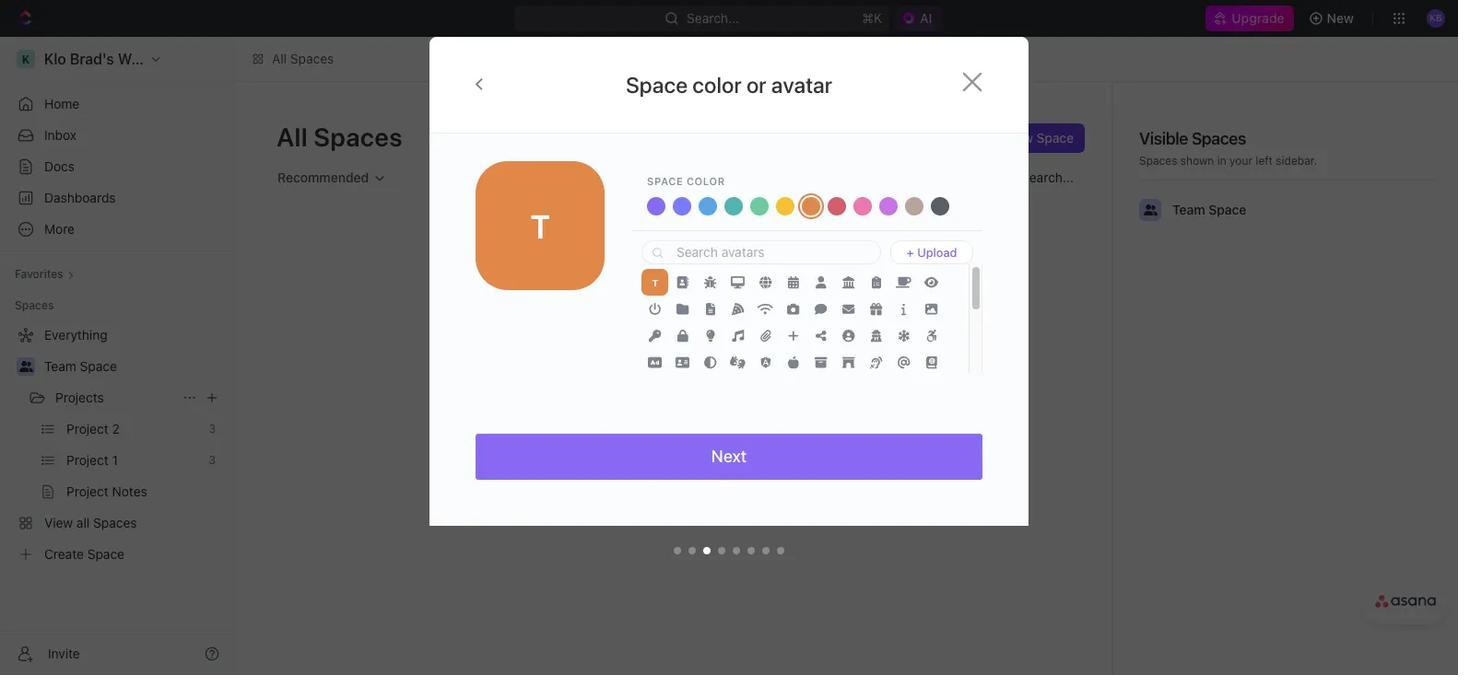 Task type: locate. For each thing, give the bounding box(es) containing it.
1 vertical spatial color
[[687, 175, 726, 187]]

mug saucer image
[[896, 276, 912, 289]]

1 vertical spatial search...
[[1022, 170, 1074, 185]]

archway image
[[843, 357, 855, 369]]

home
[[44, 96, 80, 112]]

space color or avatar
[[626, 72, 833, 98]]

visible
[[1140, 129, 1189, 148]]

all spaces
[[272, 51, 334, 66], [277, 122, 403, 152]]

color
[[693, 72, 742, 98], [687, 175, 726, 187]]

0 horizontal spatial team
[[44, 359, 76, 374]]

image image
[[926, 303, 938, 315]]

hands asl interpreting image
[[730, 357, 746, 369]]

new space button
[[979, 124, 1085, 153]]

search... down new space
[[1022, 170, 1074, 185]]

book atlas image
[[926, 357, 937, 369]]

space color or avatar dialog
[[430, 37, 1029, 573]]

lightbulb image
[[706, 330, 715, 342]]

spaces
[[290, 51, 334, 66], [314, 122, 403, 152], [1192, 129, 1247, 148], [1140, 154, 1178, 168], [15, 299, 54, 313]]

in
[[1218, 154, 1227, 168]]

envelope image
[[843, 303, 855, 315]]

1 horizontal spatial new
[[1327, 10, 1355, 26]]

box archive image
[[815, 357, 827, 369]]

space inside sidebar navigation
[[80, 359, 117, 374]]

next button
[[476, 434, 983, 480]]

left
[[1256, 154, 1273, 168]]

0 vertical spatial team space
[[1173, 202, 1247, 218]]

0 vertical spatial new
[[1327, 10, 1355, 26]]

ear listen image
[[870, 357, 883, 369]]

0 horizontal spatial new
[[1007, 130, 1034, 146]]

team space up 'projects'
[[44, 359, 117, 374]]

0 vertical spatial team
[[1173, 202, 1206, 218]]

⌘k
[[863, 10, 883, 26]]

docs link
[[7, 152, 227, 182]]

new up 'search...' button
[[1007, 130, 1034, 146]]

circle half stroke image
[[704, 357, 717, 369]]

apple whole image
[[788, 357, 799, 369]]

key image
[[649, 330, 661, 342]]

folder image
[[677, 303, 689, 315]]

new inside new space button
[[1007, 130, 1034, 146]]

1 horizontal spatial team
[[1173, 202, 1206, 218]]

upgrade
[[1232, 10, 1285, 26]]

sidebar navigation
[[0, 37, 235, 676]]

0 horizontal spatial search...
[[687, 10, 740, 26]]

upload
[[918, 245, 958, 260]]

space
[[626, 72, 688, 98], [1037, 130, 1074, 146], [647, 175, 684, 187], [1209, 202, 1247, 218], [80, 359, 117, 374]]

new right upgrade
[[1327, 10, 1355, 26]]

team inside tree
[[44, 359, 76, 374]]

color for space color or avatar
[[693, 72, 742, 98]]

upgrade link
[[1206, 6, 1294, 31]]

team space down shown
[[1173, 202, 1247, 218]]

0 horizontal spatial team space
[[44, 359, 117, 374]]

1 vertical spatial team space
[[44, 359, 117, 374]]

space inside button
[[1037, 130, 1074, 146]]

shown
[[1181, 154, 1215, 168]]

wifi image
[[758, 303, 773, 315]]

new
[[1327, 10, 1355, 26], [1007, 130, 1034, 146]]

color options list
[[644, 194, 972, 219]]

team right user group icon
[[44, 359, 76, 374]]

user image
[[816, 276, 826, 289]]

1 horizontal spatial team space
[[1173, 202, 1247, 218]]

Search avatars text field
[[677, 242, 875, 264]]

tree
[[7, 321, 227, 570]]

0 vertical spatial color
[[693, 72, 742, 98]]

favorites
[[15, 267, 63, 281]]

1 vertical spatial new
[[1007, 130, 1034, 146]]

tree containing team space
[[7, 321, 227, 570]]

all
[[272, 51, 287, 66], [277, 122, 308, 152]]

sidebar.
[[1276, 154, 1318, 168]]

share nodes image
[[816, 330, 826, 342]]

search...
[[687, 10, 740, 26], [1022, 170, 1074, 185]]

new inside 'new' button
[[1327, 10, 1355, 26]]

team space link
[[44, 352, 223, 382]]

new space
[[1007, 130, 1074, 146]]

globe image
[[760, 276, 772, 289]]

eye image
[[925, 276, 939, 289]]

dashboards link
[[7, 183, 227, 213]]

accessible icon image
[[926, 330, 937, 342]]

space color
[[647, 175, 726, 187]]

favorites button
[[7, 264, 82, 286]]

team space
[[1173, 202, 1247, 218], [44, 359, 117, 374]]

calendar days image
[[788, 276, 799, 289]]

team right user group image
[[1173, 202, 1206, 218]]

1 vertical spatial team
[[44, 359, 76, 374]]

your
[[1230, 154, 1253, 168]]

gift image
[[870, 303, 883, 315]]

team
[[1173, 202, 1206, 218], [44, 359, 76, 374]]

search... up "space color or avatar"
[[687, 10, 740, 26]]

landmark image
[[843, 276, 855, 289]]

1 horizontal spatial search...
[[1022, 170, 1074, 185]]

t button
[[642, 269, 669, 296]]

0 vertical spatial all spaces
[[272, 51, 334, 66]]

0 vertical spatial all
[[272, 51, 287, 66]]

comment image
[[815, 303, 827, 315]]



Task type: vqa. For each thing, say whether or not it's contained in the screenshot.
"5:09"
no



Task type: describe. For each thing, give the bounding box(es) containing it.
inbox
[[44, 127, 77, 143]]

1 vertical spatial all
[[277, 122, 308, 152]]

camera image
[[787, 303, 800, 315]]

search... button
[[996, 163, 1085, 193]]

spaces inside sidebar navigation
[[15, 299, 54, 313]]

clipboard list image
[[872, 276, 881, 289]]

new for new space
[[1007, 130, 1034, 146]]

lock image
[[677, 330, 688, 342]]

color for space color
[[687, 175, 726, 187]]

angular image
[[760, 357, 771, 369]]

avatar options list
[[642, 269, 960, 510]]

t
[[652, 277, 658, 288]]

snowflake image
[[899, 330, 909, 342]]

projects
[[55, 390, 104, 406]]

info image
[[902, 303, 906, 315]]

home link
[[7, 89, 227, 119]]

rectangle ad image
[[648, 357, 662, 369]]

file lines image
[[706, 303, 715, 315]]

user secret image
[[871, 330, 882, 342]]

inbox link
[[7, 121, 227, 150]]

next
[[712, 447, 747, 467]]

0 vertical spatial search...
[[687, 10, 740, 26]]

new button
[[1302, 4, 1366, 33]]

new for new
[[1327, 10, 1355, 26]]

circle user image
[[843, 330, 855, 342]]

projects link
[[55, 384, 175, 413]]

docs
[[44, 159, 75, 174]]

or
[[747, 72, 767, 98]]

bug image
[[704, 276, 717, 289]]

search... inside button
[[1022, 170, 1074, 185]]

pizza slice image
[[732, 303, 744, 315]]

at image
[[898, 357, 910, 369]]

+
[[907, 245, 914, 260]]

+ upload
[[907, 245, 958, 260]]

visible spaces spaces shown in your left sidebar.
[[1140, 129, 1318, 168]]

power off image
[[649, 303, 661, 315]]

t list item
[[642, 269, 669, 296]]

invite
[[48, 646, 80, 662]]

1 vertical spatial all spaces
[[277, 122, 403, 152]]

user group image
[[1144, 205, 1158, 216]]

desktop image
[[731, 276, 745, 289]]

address card image
[[676, 357, 690, 369]]

plus image
[[788, 330, 799, 342]]

user group image
[[19, 361, 33, 373]]

address book image
[[677, 276, 689, 289]]

dashboards
[[44, 190, 116, 206]]

music image
[[732, 330, 744, 342]]

team space inside sidebar navigation
[[44, 359, 117, 374]]

tree inside sidebar navigation
[[7, 321, 227, 570]]

paperclip image
[[760, 330, 771, 342]]

avatar
[[772, 72, 833, 98]]



